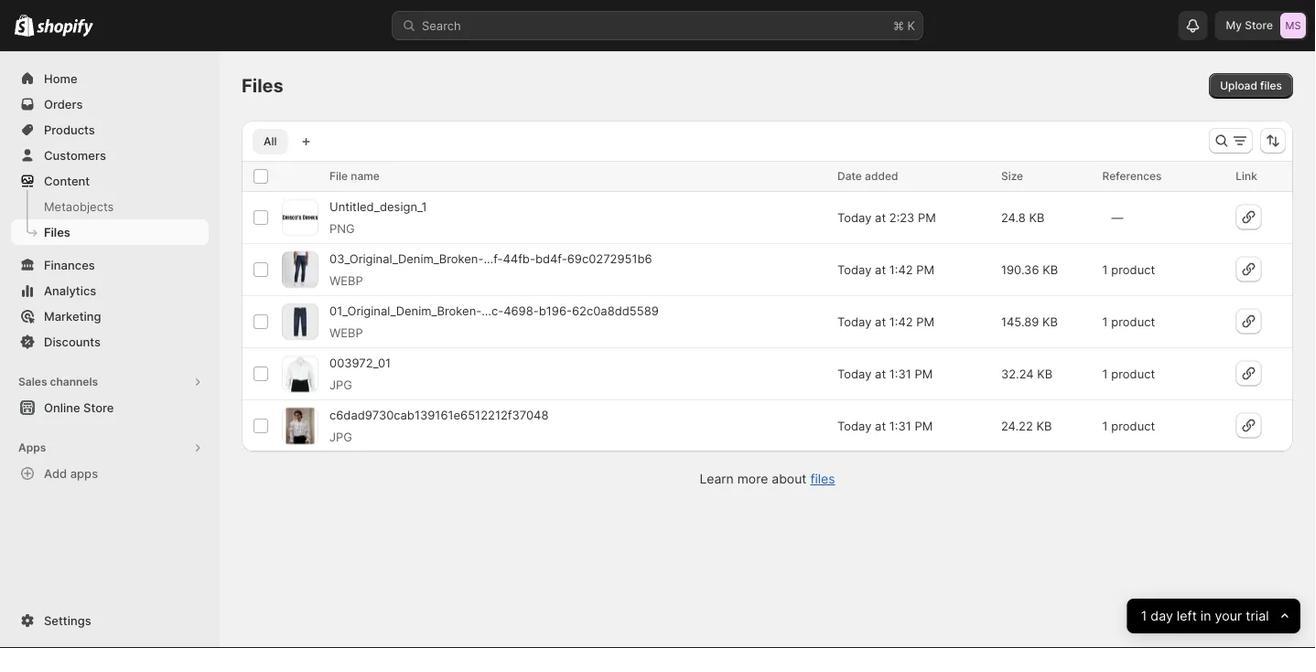 Task type: locate. For each thing, give the bounding box(es) containing it.
01_original_denim_broken-
[[329, 304, 482, 318]]

store right the my
[[1245, 19, 1273, 32]]

discounts link
[[11, 329, 209, 355]]

marketing link
[[11, 304, 209, 329]]

2 jpg from the top
[[329, 430, 352, 444]]

at for 145.89 kb
[[875, 315, 886, 329]]

webp
[[329, 274, 363, 288], [329, 326, 363, 340]]

webp up "003972_01"
[[329, 326, 363, 340]]

products
[[44, 123, 95, 137]]

0 vertical spatial today at 1:42 pm
[[837, 263, 935, 277]]

2 preview image from the top
[[282, 304, 319, 340]]

4 1 product button from the top
[[1097, 412, 1186, 441]]

3 1 product from the top
[[1103, 367, 1155, 381]]

files right upload
[[1260, 79, 1282, 92]]

1 product button for 32.24 kb
[[1097, 360, 1186, 389]]

1 product button for 145.89 kb
[[1097, 308, 1186, 337]]

3 1 product button from the top
[[1097, 360, 1186, 389]]

4698-
[[504, 304, 539, 318]]

1 vertical spatial preview image
[[282, 304, 319, 340]]

1
[[1103, 263, 1108, 277], [1103, 315, 1108, 329], [1103, 367, 1108, 381], [1103, 419, 1108, 433], [1141, 609, 1147, 625]]

pm
[[918, 211, 936, 225], [916, 263, 935, 277], [916, 315, 935, 329], [915, 367, 933, 381], [915, 419, 933, 433]]

home link
[[11, 66, 209, 92]]

⌘ k
[[893, 18, 915, 32]]

1 preview image from the top
[[282, 214, 319, 221]]

about
[[772, 472, 807, 487]]

…c-
[[482, 304, 504, 318]]

discounts
[[44, 335, 101, 349]]

sales channels button
[[11, 370, 209, 395]]

3 today from the top
[[837, 315, 872, 329]]

2 at from the top
[[875, 263, 886, 277]]

1:31 for 32.24 kb
[[889, 367, 911, 381]]

5 at from the top
[[875, 419, 886, 433]]

jpg for 003972_01 jpg
[[329, 378, 352, 392]]

0 vertical spatial webp
[[329, 274, 363, 288]]

4 1 product from the top
[[1103, 419, 1155, 433]]

0 vertical spatial 1:42
[[889, 263, 913, 277]]

1:31
[[889, 367, 911, 381], [889, 419, 911, 433]]

1 right 32.24 kb
[[1103, 367, 1108, 381]]

preview image
[[282, 214, 319, 221], [282, 304, 319, 340]]

2:23
[[889, 211, 915, 225]]

settings link
[[11, 609, 209, 634]]

1 today at 1:31 pm from the top
[[837, 367, 933, 381]]

1 vertical spatial store
[[83, 401, 114, 415]]

store for online store
[[83, 401, 114, 415]]

channels
[[50, 376, 98, 389]]

today for 24.8
[[837, 211, 872, 225]]

at
[[875, 211, 886, 225], [875, 263, 886, 277], [875, 315, 886, 329], [875, 367, 886, 381], [875, 419, 886, 433]]

all button
[[253, 129, 288, 155]]

apps button
[[11, 436, 209, 461]]

files
[[242, 75, 284, 97], [44, 225, 70, 239]]

1 left day
[[1141, 609, 1147, 625]]

1 webp from the top
[[329, 274, 363, 288]]

190.36 kb
[[1001, 263, 1058, 277]]

add apps button
[[11, 461, 209, 487]]

0 vertical spatial store
[[1245, 19, 1273, 32]]

0 vertical spatial today at 1:31 pm
[[837, 367, 933, 381]]

name
[[351, 170, 380, 183]]

jpg for c6dad9730cab139161e6512212f37048 jpg
[[329, 430, 352, 444]]

preview image
[[282, 252, 319, 288], [284, 356, 317, 393], [286, 408, 314, 445]]

day
[[1151, 609, 1173, 625]]

files down the metaobjects on the top left
[[44, 225, 70, 239]]

0 vertical spatial files
[[1260, 79, 1282, 92]]

003972_01 jpg
[[329, 356, 391, 392]]

kb for 190.36 kb
[[1043, 263, 1058, 277]]

24.8
[[1001, 211, 1026, 225]]

untitled_design_1
[[329, 200, 427, 214]]

customers link
[[11, 143, 209, 168]]

1 product from the top
[[1111, 263, 1155, 277]]

1 vertical spatial today at 1:42 pm
[[837, 315, 935, 329]]

kb right 145.89 at the right of page
[[1042, 315, 1058, 329]]

sales channels
[[18, 376, 98, 389]]

pm for 24.22
[[915, 419, 933, 433]]

store down 'sales channels' button
[[83, 401, 114, 415]]

4 today from the top
[[837, 367, 872, 381]]

kb for 24.8 kb
[[1029, 211, 1045, 225]]

webp for 03_original_denim_broken-…f-44fb-bd4f-69c0272951b6 webp
[[329, 274, 363, 288]]

today at 1:42 pm
[[837, 263, 935, 277], [837, 315, 935, 329]]

1 at from the top
[[875, 211, 886, 225]]

0 horizontal spatial store
[[83, 401, 114, 415]]

jpg inside 003972_01 jpg
[[329, 378, 352, 392]]

at for 32.24 kb
[[875, 367, 886, 381]]

left
[[1177, 609, 1197, 625]]

2 1:31 from the top
[[889, 419, 911, 433]]

today
[[837, 211, 872, 225], [837, 263, 872, 277], [837, 315, 872, 329], [837, 367, 872, 381], [837, 419, 872, 433]]

1 vertical spatial webp
[[329, 326, 363, 340]]

jpg down "003972_01"
[[329, 378, 352, 392]]

2 webp from the top
[[329, 326, 363, 340]]

1:42
[[889, 263, 913, 277], [889, 315, 913, 329]]

1 right 190.36 kb
[[1103, 263, 1108, 277]]

my store
[[1226, 19, 1273, 32]]

today at 1:42 pm for 190.36
[[837, 263, 935, 277]]

product
[[1111, 263, 1155, 277], [1111, 315, 1155, 329], [1111, 367, 1155, 381], [1111, 419, 1155, 433]]

file
[[329, 170, 348, 183]]

1 today from the top
[[837, 211, 872, 225]]

190.36
[[1001, 263, 1039, 277]]

2 vertical spatial preview image
[[286, 408, 314, 445]]

1 vertical spatial 1:31
[[889, 419, 911, 433]]

1 product for 145.89 kb
[[1103, 315, 1155, 329]]

1 vertical spatial today at 1:31 pm
[[837, 419, 933, 433]]

0 vertical spatial preview image
[[282, 252, 319, 288]]

1 right 145.89 kb
[[1103, 315, 1108, 329]]

customers
[[44, 148, 106, 162]]

today at 1:31 pm
[[837, 367, 933, 381], [837, 419, 933, 433]]

webp inside the 01_original_denim_broken-…c-4698-b196-62c0a8dd5589 webp
[[329, 326, 363, 340]]

kb right "32.24"
[[1037, 367, 1053, 381]]

today at 1:31 pm for 24.22
[[837, 419, 933, 433]]

1 product button
[[1097, 255, 1186, 285], [1097, 308, 1186, 337], [1097, 360, 1186, 389], [1097, 412, 1186, 441]]

1 day left in your trial
[[1141, 609, 1269, 625]]

4 product from the top
[[1111, 419, 1155, 433]]

3 at from the top
[[875, 315, 886, 329]]

⌘
[[893, 18, 904, 32]]

1 vertical spatial files
[[44, 225, 70, 239]]

01_original_denim_broken-…c-4698-b196-62c0a8dd5589 webp
[[329, 304, 659, 340]]

1 vertical spatial preview image
[[284, 356, 317, 393]]

24.22 kb
[[1001, 419, 1052, 433]]

1 1:31 from the top
[[889, 367, 911, 381]]

today for 145.89
[[837, 315, 872, 329]]

kb
[[1029, 211, 1045, 225], [1043, 263, 1058, 277], [1042, 315, 1058, 329], [1037, 367, 1053, 381], [1036, 419, 1052, 433]]

files right about
[[810, 472, 835, 487]]

files inside button
[[1260, 79, 1282, 92]]

1 1 product button from the top
[[1097, 255, 1186, 285]]

3 product from the top
[[1111, 367, 1155, 381]]

bd4f-
[[535, 252, 567, 266]]

1 1:42 from the top
[[889, 263, 913, 277]]

webp inside 03_original_denim_broken-…f-44fb-bd4f-69c0272951b6 webp
[[329, 274, 363, 288]]

product for 24.22 kb
[[1111, 419, 1155, 433]]

2 1:42 from the top
[[889, 315, 913, 329]]

2 1 product button from the top
[[1097, 308, 1186, 337]]

references
[[1103, 170, 1162, 183]]

products link
[[11, 117, 209, 143]]

kb right 24.22
[[1036, 419, 1052, 433]]

content
[[44, 174, 90, 188]]

1 vertical spatial 1:42
[[889, 315, 913, 329]]

—
[[1112, 211, 1124, 225]]

jpg down 003972_01 jpg
[[329, 430, 352, 444]]

2 today at 1:31 pm from the top
[[837, 419, 933, 433]]

1 1 product from the top
[[1103, 263, 1155, 277]]

1 today at 1:42 pm from the top
[[837, 263, 935, 277]]

1 right 24.22 kb
[[1103, 419, 1108, 433]]

size
[[1001, 170, 1023, 183]]

online store button
[[0, 395, 220, 421]]

added
[[865, 170, 898, 183]]

32.24
[[1001, 367, 1034, 381]]

upload files button
[[1209, 73, 1293, 99]]

webp down png in the left of the page
[[329, 274, 363, 288]]

69c0272951b6
[[567, 252, 652, 266]]

2 product from the top
[[1111, 315, 1155, 329]]

1 horizontal spatial store
[[1245, 19, 1273, 32]]

kb right 24.8
[[1029, 211, 1045, 225]]

0 vertical spatial jpg
[[329, 378, 352, 392]]

files up all
[[242, 75, 284, 97]]

webp for 01_original_denim_broken-…c-4698-b196-62c0a8dd5589 webp
[[329, 326, 363, 340]]

1 product for 190.36 kb
[[1103, 263, 1155, 277]]

1 horizontal spatial files
[[242, 75, 284, 97]]

2 today at 1:42 pm from the top
[[837, 315, 935, 329]]

trial
[[1246, 609, 1269, 625]]

jpg inside c6dad9730cab139161e6512212f37048 jpg
[[329, 430, 352, 444]]

store inside button
[[83, 401, 114, 415]]

preview image for 03_original_denim_broken-…f-44fb-bd4f-69c0272951b6
[[282, 252, 319, 288]]

c6dad9730cab139161e6512212f37048 jpg
[[329, 408, 549, 444]]

kb right 190.36
[[1043, 263, 1058, 277]]

0 vertical spatial preview image
[[282, 214, 319, 221]]

1 horizontal spatial files
[[1260, 79, 1282, 92]]

1:31 for 24.22 kb
[[889, 419, 911, 433]]

1 vertical spatial jpg
[[329, 430, 352, 444]]

my
[[1226, 19, 1242, 32]]

orders link
[[11, 92, 209, 117]]

1 jpg from the top
[[329, 378, 352, 392]]

2 1 product from the top
[[1103, 315, 1155, 329]]

product for 32.24 kb
[[1111, 367, 1155, 381]]

0 horizontal spatial files
[[810, 472, 835, 487]]

5 today from the top
[[837, 419, 872, 433]]

b196-
[[539, 304, 572, 318]]

0 vertical spatial 1:31
[[889, 367, 911, 381]]

145.89
[[1001, 315, 1039, 329]]

4 at from the top
[[875, 367, 886, 381]]

2 today from the top
[[837, 263, 872, 277]]

kb for 32.24 kb
[[1037, 367, 1053, 381]]

0 vertical spatial files
[[242, 75, 284, 97]]

24.8 kb
[[1001, 211, 1045, 225]]



Task type: vqa. For each thing, say whether or not it's contained in the screenshot.
jpg associated with 003972_01 JPG
yes



Task type: describe. For each thing, give the bounding box(es) containing it.
search
[[422, 18, 461, 32]]

pm for 24.8
[[918, 211, 936, 225]]

003972_01
[[329, 356, 391, 370]]

date
[[837, 170, 862, 183]]

pm for 32.24
[[915, 367, 933, 381]]

preview image for png
[[282, 214, 319, 221]]

files link
[[11, 220, 209, 245]]

pm for 145.89
[[916, 315, 935, 329]]

untitled_design_1 png
[[329, 200, 427, 236]]

content link
[[11, 168, 209, 194]]

at for 190.36 kb
[[875, 263, 886, 277]]

1 for 24.22 kb
[[1103, 419, 1108, 433]]

24.22
[[1001, 419, 1033, 433]]

1 for 32.24 kb
[[1103, 367, 1108, 381]]

shopify image
[[37, 19, 94, 37]]

add
[[44, 467, 67, 481]]

today at 2:23 pm
[[837, 211, 936, 225]]

44fb-
[[503, 252, 535, 266]]

at for 24.22 kb
[[875, 419, 886, 433]]

in
[[1201, 609, 1212, 625]]

upload files
[[1220, 79, 1282, 92]]

home
[[44, 71, 77, 86]]

analytics
[[44, 284, 96, 298]]

product for 190.36 kb
[[1111, 263, 1155, 277]]

03_original_denim_broken-
[[329, 252, 484, 266]]

today at 1:31 pm for 32.24
[[837, 367, 933, 381]]

kb for 145.89 kb
[[1042, 315, 1058, 329]]

…f-
[[484, 252, 503, 266]]

today at 1:42 pm for 145.89
[[837, 315, 935, 329]]

32.24 kb
[[1001, 367, 1053, 381]]

today for 190.36
[[837, 263, 872, 277]]

metaobjects
[[44, 200, 114, 214]]

apps
[[18, 442, 46, 455]]

pm for 190.36
[[916, 263, 935, 277]]

145.89 kb
[[1001, 315, 1058, 329]]

1 product for 24.22 kb
[[1103, 419, 1155, 433]]

c6dad9730cab139161e6512212f37048
[[329, 408, 549, 422]]

1 for 145.89 kb
[[1103, 315, 1108, 329]]

0 horizontal spatial files
[[44, 225, 70, 239]]

my store image
[[1280, 13, 1306, 38]]

kb for 24.22 kb
[[1036, 419, 1052, 433]]

preview image for 003972_01
[[284, 356, 317, 393]]

learn more about files
[[700, 472, 835, 487]]

learn
[[700, 472, 734, 487]]

1 day left in your trial button
[[1127, 599, 1301, 634]]

upload
[[1220, 79, 1258, 92]]

online store
[[44, 401, 114, 415]]

03_original_denim_broken-…f-44fb-bd4f-69c0272951b6 webp
[[329, 252, 652, 288]]

store for my store
[[1245, 19, 1273, 32]]

png
[[329, 221, 355, 236]]

1 for 190.36 kb
[[1103, 263, 1108, 277]]

file name
[[329, 170, 380, 183]]

your
[[1215, 609, 1242, 625]]

1:42 for 190.36
[[889, 263, 913, 277]]

sales
[[18, 376, 47, 389]]

today for 32.24
[[837, 367, 872, 381]]

preview image for webp
[[282, 304, 319, 340]]

1 product for 32.24 kb
[[1103, 367, 1155, 381]]

62c0a8dd5589
[[572, 304, 659, 318]]

more
[[737, 472, 768, 487]]

all
[[264, 135, 277, 148]]

preview image for c6dad9730cab139161e6512212f37048
[[286, 408, 314, 445]]

product for 145.89 kb
[[1111, 315, 1155, 329]]

1 inside dropdown button
[[1141, 609, 1147, 625]]

finances link
[[11, 253, 209, 278]]

shopify image
[[15, 14, 34, 36]]

k
[[907, 18, 915, 32]]

apps
[[70, 467, 98, 481]]

add apps
[[44, 467, 98, 481]]

date added
[[837, 170, 898, 183]]

orders
[[44, 97, 83, 111]]

finances
[[44, 258, 95, 272]]

1:42 for 145.89
[[889, 315, 913, 329]]

marketing
[[44, 309, 101, 324]]

1 vertical spatial files
[[810, 472, 835, 487]]

analytics link
[[11, 278, 209, 304]]

settings
[[44, 614, 91, 628]]

at for 24.8 kb
[[875, 211, 886, 225]]

1 product button for 190.36 kb
[[1097, 255, 1186, 285]]

online store link
[[11, 395, 209, 421]]

link
[[1236, 170, 1257, 183]]

metaobjects link
[[11, 194, 209, 220]]

files link
[[810, 472, 835, 487]]

online
[[44, 401, 80, 415]]

1 product button for 24.22 kb
[[1097, 412, 1186, 441]]

today for 24.22
[[837, 419, 872, 433]]



